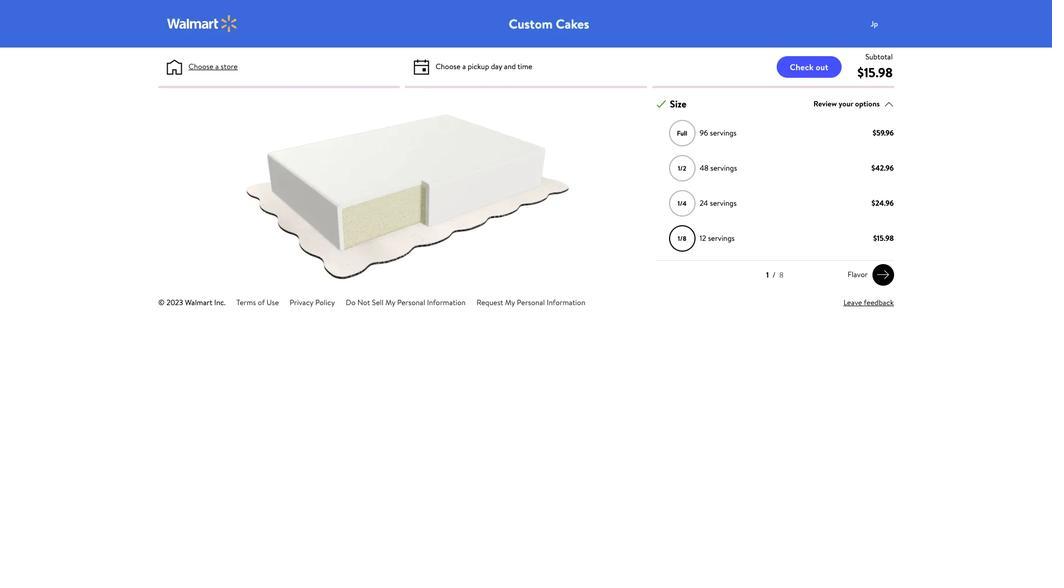 Task type: describe. For each thing, give the bounding box(es) containing it.
12 servings
[[700, 233, 735, 244]]

privacy policy link
[[290, 298, 335, 308]]

check out button
[[777, 56, 842, 78]]

1
[[766, 270, 769, 281]]

jp
[[871, 18, 878, 29]]

pickup
[[468, 61, 489, 72]]

review your options element
[[814, 99, 880, 110]]

choose a store link
[[189, 61, 238, 72]]

$42.96
[[872, 163, 894, 174]]

of
[[258, 298, 265, 308]]

a for store
[[215, 61, 219, 72]]

check out
[[790, 61, 829, 73]]

your
[[839, 99, 853, 109]]

choose for choose a pickup day and time
[[436, 61, 461, 72]]

subtotal
[[866, 51, 893, 62]]

request
[[477, 298, 503, 308]]

time
[[518, 61, 532, 72]]

day
[[491, 61, 502, 72]]

review your options
[[814, 99, 880, 109]]

do
[[346, 298, 356, 308]]

out
[[816, 61, 829, 73]]

48
[[700, 163, 709, 174]]

feedback
[[864, 298, 894, 308]]

1 personal from the left
[[397, 298, 425, 308]]

1/2
[[678, 164, 686, 173]]

not
[[357, 298, 370, 308]]

48 servings
[[700, 163, 737, 174]]

privacy policy
[[290, 298, 335, 308]]

1 / 8
[[766, 270, 784, 281]]

privacy
[[290, 298, 313, 308]]

a for pickup
[[462, 61, 466, 72]]

inc.
[[214, 298, 226, 308]]

© 2023 walmart inc.
[[158, 298, 226, 308]]

2023
[[166, 298, 183, 308]]

leave feedback
[[844, 298, 894, 308]]

1/8
[[678, 234, 687, 243]]

do not sell my personal information link
[[346, 298, 466, 308]]

icon for continue arrow image
[[877, 268, 890, 282]]

servings for 12 servings
[[708, 233, 735, 244]]

up arrow image
[[884, 99, 894, 109]]

$24.96
[[872, 198, 894, 209]]

flavor link
[[843, 264, 894, 286]]

1 vertical spatial $15.98
[[873, 233, 894, 244]]



Task type: locate. For each thing, give the bounding box(es) containing it.
2 my from the left
[[505, 298, 515, 308]]

1/4
[[678, 199, 687, 208]]

1 horizontal spatial my
[[505, 298, 515, 308]]

my right sell
[[385, 298, 395, 308]]

a left store
[[215, 61, 219, 72]]

custom
[[509, 15, 553, 33]]

request my personal information
[[477, 298, 585, 308]]

8
[[779, 270, 784, 281]]

servings for 96 servings
[[710, 128, 737, 139]]

sell
[[372, 298, 384, 308]]

personal
[[397, 298, 425, 308], [517, 298, 545, 308]]

0 horizontal spatial choose
[[189, 61, 214, 72]]

$15.98 down subtotal on the right of page
[[858, 63, 893, 82]]

subtotal $15.98
[[858, 51, 893, 82]]

full
[[677, 129, 687, 138]]

personal right sell
[[397, 298, 425, 308]]

personal right request
[[517, 298, 545, 308]]

do not sell my personal information
[[346, 298, 466, 308]]

2 personal from the left
[[517, 298, 545, 308]]

terms of use link
[[236, 298, 279, 308]]

leave feedback button
[[844, 298, 894, 309]]

/
[[773, 270, 776, 281]]

back to walmart.com image
[[167, 15, 237, 32]]

servings for 48 servings
[[710, 163, 737, 174]]

$15.98
[[858, 63, 893, 82], [873, 233, 894, 244]]

96 servings
[[700, 128, 737, 139]]

choose left pickup at top left
[[436, 61, 461, 72]]

terms
[[236, 298, 256, 308]]

$15.98 down "$24.96"
[[873, 233, 894, 244]]

1 a from the left
[[215, 61, 219, 72]]

servings right 24
[[710, 198, 737, 209]]

size
[[670, 97, 687, 111]]

custom cakes
[[509, 15, 589, 33]]

servings right 12
[[708, 233, 735, 244]]

choose left store
[[189, 61, 214, 72]]

options
[[855, 99, 880, 109]]

servings for 24 servings
[[710, 198, 737, 209]]

terms of use
[[236, 298, 279, 308]]

©
[[158, 298, 165, 308]]

store
[[221, 61, 238, 72]]

choose for choose a store
[[189, 61, 214, 72]]

servings right 96
[[710, 128, 737, 139]]

1 information from the left
[[427, 298, 466, 308]]

$59.96
[[873, 128, 894, 139]]

choose
[[189, 61, 214, 72], [436, 61, 461, 72]]

2 a from the left
[[462, 61, 466, 72]]

my right request
[[505, 298, 515, 308]]

2 information from the left
[[547, 298, 585, 308]]

0 vertical spatial $15.98
[[858, 63, 893, 82]]

1 choose from the left
[[189, 61, 214, 72]]

choose a pickup day and time
[[436, 61, 532, 72]]

information
[[427, 298, 466, 308], [547, 298, 585, 308]]

ok image
[[656, 99, 666, 109]]

policy
[[315, 298, 335, 308]]

a
[[215, 61, 219, 72], [462, 61, 466, 72]]

request my personal information link
[[477, 298, 585, 308]]

2 choose from the left
[[436, 61, 461, 72]]

walmart
[[185, 298, 212, 308]]

cakes
[[556, 15, 589, 33]]

review
[[814, 99, 837, 109]]

1 my from the left
[[385, 298, 395, 308]]

96
[[700, 128, 708, 139]]

12
[[700, 233, 706, 244]]

leave
[[844, 298, 862, 308]]

1 horizontal spatial personal
[[517, 298, 545, 308]]

and
[[504, 61, 516, 72]]

24
[[700, 198, 708, 209]]

jp button
[[864, 13, 907, 35]]

check
[[790, 61, 814, 73]]

servings
[[710, 128, 737, 139], [710, 163, 737, 174], [710, 198, 737, 209], [708, 233, 735, 244]]

0 horizontal spatial personal
[[397, 298, 425, 308]]

24 servings
[[700, 198, 737, 209]]

1 horizontal spatial information
[[547, 298, 585, 308]]

flavor
[[848, 269, 868, 280]]

choose a store
[[189, 61, 238, 72]]

a left pickup at top left
[[462, 61, 466, 72]]

1 horizontal spatial a
[[462, 61, 466, 72]]

review your options link
[[814, 97, 894, 112]]

servings right 48
[[710, 163, 737, 174]]

use
[[267, 298, 279, 308]]

0 horizontal spatial information
[[427, 298, 466, 308]]

my
[[385, 298, 395, 308], [505, 298, 515, 308]]

1 horizontal spatial choose
[[436, 61, 461, 72]]

0 horizontal spatial a
[[215, 61, 219, 72]]

0 horizontal spatial my
[[385, 298, 395, 308]]



Task type: vqa. For each thing, say whether or not it's contained in the screenshot.


